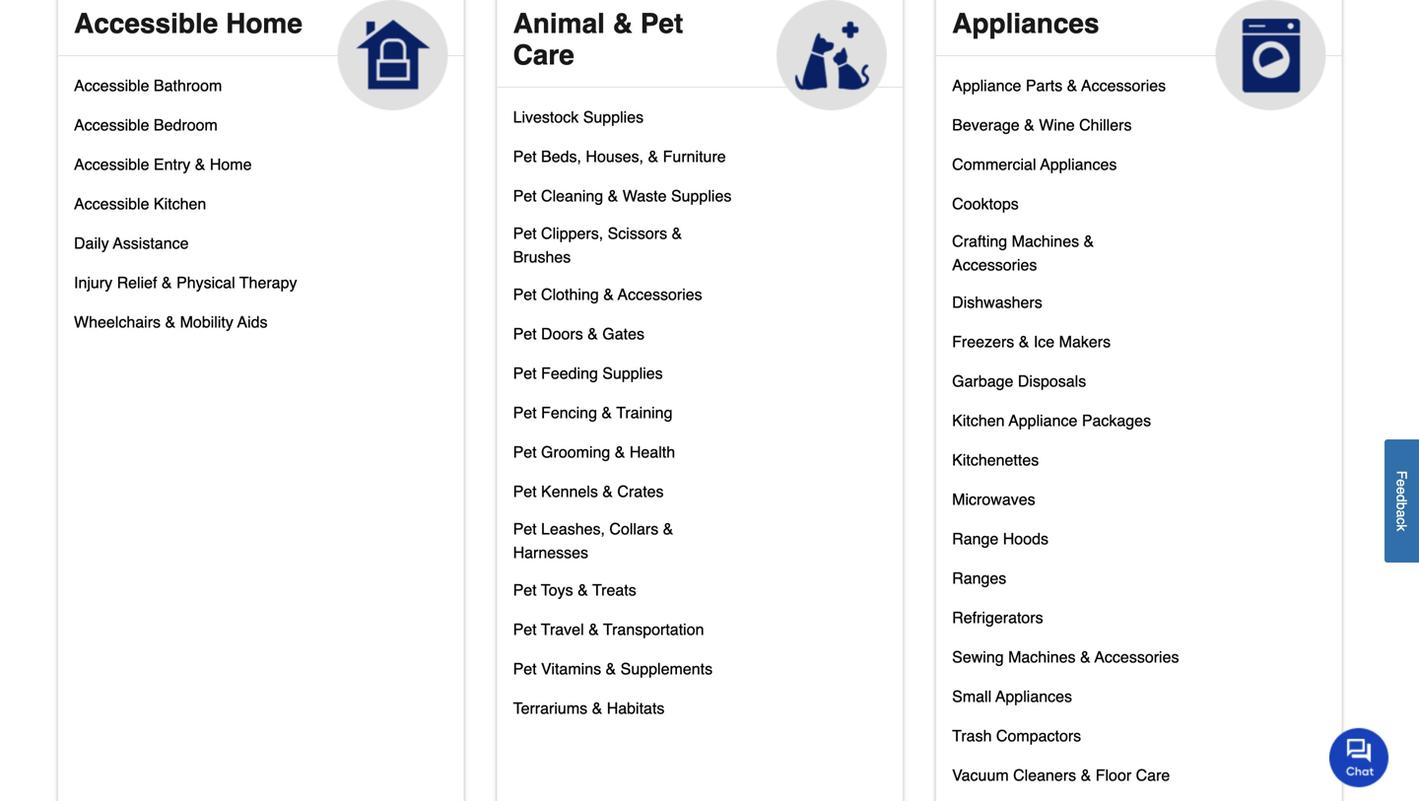 Task type: vqa. For each thing, say whether or not it's contained in the screenshot.
Beverage & Wine Chillers
yes



Task type: locate. For each thing, give the bounding box(es) containing it.
pet for pet fencing & training
[[513, 403, 537, 422]]

accessible down accessible bathroom link
[[74, 116, 149, 134]]

pet travel & transportation link
[[513, 616, 704, 655]]

& right collars
[[663, 520, 673, 538]]

pet inside "link"
[[513, 443, 537, 461]]

pet beds, houses, & furniture
[[513, 147, 726, 165]]

pet feeding supplies
[[513, 364, 663, 382]]

supplies down furniture
[[671, 187, 732, 205]]

cleaners
[[1013, 766, 1076, 784]]

e up d
[[1394, 479, 1410, 487]]

pet grooming & health link
[[513, 438, 675, 478]]

accessories for sewing machines & accessories
[[1095, 648, 1179, 666]]

kitchen inside accessible kitchen link
[[154, 195, 206, 213]]

kitchenettes link
[[952, 446, 1039, 486]]

microwaves link
[[952, 486, 1035, 525]]

2 vertical spatial appliances
[[995, 687, 1072, 706]]

3 accessible from the top
[[74, 116, 149, 134]]

1 vertical spatial supplies
[[671, 187, 732, 205]]

packages
[[1082, 411, 1151, 430]]

accessories inside "pet clothing & accessories" "link"
[[618, 285, 702, 303]]

pet for pet leashes, collars & harnesses
[[513, 520, 537, 538]]

injury
[[74, 273, 112, 292]]

2 vertical spatial supplies
[[602, 364, 663, 382]]

& left crates
[[602, 482, 613, 501]]

accessories for pet clothing & accessories
[[618, 285, 702, 303]]

accessible inside accessible kitchen link
[[74, 195, 149, 213]]

appliances link
[[936, 0, 1342, 110]]

pet for pet clothing & accessories
[[513, 285, 537, 303]]

1 horizontal spatial kitchen
[[952, 411, 1005, 430]]

machines for crafting
[[1012, 232, 1079, 250]]

sewing machines & accessories link
[[952, 643, 1179, 683]]

1 vertical spatial appliance
[[1009, 411, 1077, 430]]

& inside wheelchairs & mobility aids link
[[165, 313, 176, 331]]

garbage disposals
[[952, 372, 1086, 390]]

supplies inside livestock supplies link
[[583, 108, 644, 126]]

4 accessible from the top
[[74, 155, 149, 173]]

home
[[226, 8, 302, 39], [210, 155, 252, 173]]

1 vertical spatial care
[[1136, 766, 1170, 784]]

pet clippers, scissors & brushes link
[[513, 222, 741, 281]]

vacuum cleaners & floor care
[[952, 766, 1170, 784]]

& inside pet toys & treats link
[[578, 581, 588, 599]]

& left training
[[602, 403, 612, 422]]

& left wine
[[1024, 116, 1034, 134]]

aids
[[237, 313, 268, 331]]

pet for pet vitamins & supplements
[[513, 660, 537, 678]]

parts
[[1026, 76, 1063, 95]]

& right entry
[[195, 155, 205, 173]]

0 vertical spatial appliance
[[952, 76, 1021, 95]]

1 accessible from the top
[[74, 8, 218, 39]]

& right parts
[[1067, 76, 1077, 95]]

accessories inside the crafting machines & accessories
[[952, 256, 1037, 274]]

f
[[1394, 471, 1410, 479]]

garbage disposals link
[[952, 368, 1086, 407]]

pet inside the pet leashes, collars & harnesses
[[513, 520, 537, 538]]

& inside pet clippers, scissors & brushes
[[672, 224, 682, 242]]

training
[[616, 403, 673, 422]]

1 vertical spatial machines
[[1008, 648, 1076, 666]]

accessible home link
[[58, 0, 464, 110]]

makers
[[1059, 333, 1111, 351]]

wine
[[1039, 116, 1075, 134]]

kitchen down garbage
[[952, 411, 1005, 430]]

appliances down wine
[[1040, 155, 1117, 173]]

pet for pet kennels & crates
[[513, 482, 537, 501]]

supplies inside pet feeding supplies link
[[602, 364, 663, 382]]

appliances inside 'link'
[[995, 687, 1072, 706]]

& right the toys on the bottom left
[[578, 581, 588, 599]]

& down pet travel & transportation link
[[606, 660, 616, 678]]

machines up small appliances
[[1008, 648, 1076, 666]]

pet inside pet clippers, scissors & brushes
[[513, 224, 537, 242]]

appliances for commercial appliances
[[1040, 155, 1117, 173]]

accessible for accessible entry & home
[[74, 155, 149, 173]]

& right relief
[[162, 273, 172, 292]]

0 vertical spatial kitchen
[[154, 195, 206, 213]]

range hoods link
[[952, 525, 1049, 565]]

accessories
[[1081, 76, 1166, 95], [952, 256, 1037, 274], [618, 285, 702, 303], [1095, 648, 1179, 666]]

pet for pet feeding supplies
[[513, 364, 537, 382]]

supplies down gates
[[602, 364, 663, 382]]

accessories inside appliance parts & accessories link
[[1081, 76, 1166, 95]]

& right doors
[[587, 325, 598, 343]]

gates
[[602, 325, 644, 343]]

accessible up accessible bedroom
[[74, 76, 149, 95]]

supplements
[[621, 660, 713, 678]]

& inside pet grooming & health "link"
[[615, 443, 625, 461]]

pet feeding supplies link
[[513, 360, 663, 399]]

harnesses
[[513, 543, 588, 562]]

5 accessible from the top
[[74, 195, 149, 213]]

care right floor
[[1136, 766, 1170, 784]]

pet kennels & crates link
[[513, 478, 664, 517]]

& down commercial appliances link on the top right of page
[[1084, 232, 1094, 250]]

& inside terrariums & habitats link
[[592, 699, 602, 717]]

care inside 'link'
[[1136, 766, 1170, 784]]

1 horizontal spatial care
[[1136, 766, 1170, 784]]

accessible down accessible bedroom link
[[74, 155, 149, 173]]

0 horizontal spatial care
[[513, 39, 574, 71]]

1 vertical spatial kitchen
[[952, 411, 1005, 430]]

crates
[[617, 482, 664, 501]]

& inside "pet beds, houses, & furniture" link
[[648, 147, 658, 165]]

appliances up compactors
[[995, 687, 1072, 706]]

collars
[[609, 520, 658, 538]]

dishwashers link
[[952, 289, 1042, 328]]

ranges
[[952, 569, 1006, 587]]

chat invite button image
[[1329, 727, 1389, 787]]

trash compactors link
[[952, 722, 1081, 762]]

pet cleaning & waste supplies
[[513, 187, 732, 205]]

cooktops
[[952, 195, 1019, 213]]

pet grooming & health
[[513, 443, 675, 461]]

f e e d b a c k
[[1394, 471, 1410, 531]]

health
[[630, 443, 675, 461]]

2 accessible from the top
[[74, 76, 149, 95]]

kitchen down the accessible entry & home link
[[154, 195, 206, 213]]

& right travel
[[588, 620, 599, 639]]

k
[[1394, 524, 1410, 531]]

& left the mobility
[[165, 313, 176, 331]]

& up compactors
[[1080, 648, 1091, 666]]

& left floor
[[1081, 766, 1091, 784]]

wheelchairs
[[74, 313, 161, 331]]

animal & pet care
[[513, 8, 683, 71]]

freezers
[[952, 333, 1014, 351]]

wheelchairs & mobility aids
[[74, 313, 268, 331]]

accessible entry & home link
[[74, 151, 252, 190]]

1 vertical spatial home
[[210, 155, 252, 173]]

appliances up parts
[[952, 8, 1099, 39]]

c
[[1394, 517, 1410, 524]]

& left "waste"
[[608, 187, 618, 205]]

accessible inside accessible bathroom link
[[74, 76, 149, 95]]

accessible kitchen
[[74, 195, 206, 213]]

1 vertical spatial appliances
[[1040, 155, 1117, 173]]

clippers,
[[541, 224, 603, 242]]

machines right crafting
[[1012, 232, 1079, 250]]

relief
[[117, 273, 157, 292]]

care
[[513, 39, 574, 71], [1136, 766, 1170, 784]]

feeding
[[541, 364, 598, 382]]

accessories inside the sewing machines & accessories link
[[1095, 648, 1179, 666]]

scissors
[[608, 224, 667, 242]]

& inside pet doors & gates link
[[587, 325, 598, 343]]

beverage
[[952, 116, 1020, 134]]

commercial
[[952, 155, 1036, 173]]

kitchen
[[154, 195, 206, 213], [952, 411, 1005, 430]]

pet for pet cleaning & waste supplies
[[513, 187, 537, 205]]

& right houses,
[[648, 147, 658, 165]]

& right clothing
[[603, 285, 614, 303]]

care up livestock
[[513, 39, 574, 71]]

commercial appliances
[[952, 155, 1117, 173]]

machines inside the crafting machines & accessories
[[1012, 232, 1079, 250]]

machines for sewing
[[1008, 648, 1076, 666]]

0 vertical spatial supplies
[[583, 108, 644, 126]]

& left health
[[615, 443, 625, 461]]

furniture
[[663, 147, 726, 165]]

livestock supplies
[[513, 108, 644, 126]]

machines
[[1012, 232, 1079, 250], [1008, 648, 1076, 666]]

supplies up houses,
[[583, 108, 644, 126]]

& left ice
[[1019, 333, 1029, 351]]

e up b
[[1394, 487, 1410, 494]]

0 vertical spatial care
[[513, 39, 574, 71]]

appliance down disposals
[[1009, 411, 1077, 430]]

0 horizontal spatial kitchen
[[154, 195, 206, 213]]

a
[[1394, 510, 1410, 517]]

accessible up accessible bathroom
[[74, 8, 218, 39]]

& inside animal & pet care
[[613, 8, 633, 39]]

daily
[[74, 234, 109, 252]]

& right 'animal'
[[613, 8, 633, 39]]

accessible home
[[74, 8, 302, 39]]

0 vertical spatial machines
[[1012, 232, 1079, 250]]

accessible up daily assistance
[[74, 195, 149, 213]]

beds,
[[541, 147, 581, 165]]

sewing machines & accessories
[[952, 648, 1179, 666]]

pet for pet grooming & health
[[513, 443, 537, 461]]

cooktops link
[[952, 190, 1019, 230]]

houses,
[[586, 147, 644, 165]]

appliance up beverage
[[952, 76, 1021, 95]]

treats
[[592, 581, 636, 599]]

& down pet vitamins & supplements link
[[592, 699, 602, 717]]

accessories for crafting machines & accessories
[[952, 256, 1037, 274]]

& inside vacuum cleaners & floor care 'link'
[[1081, 766, 1091, 784]]

accessible inside accessible bedroom link
[[74, 116, 149, 134]]

appliances for small appliances
[[995, 687, 1072, 706]]

& inside 'pet fencing & training' link
[[602, 403, 612, 422]]

pet inside "link"
[[513, 285, 537, 303]]

& right 'scissors'
[[672, 224, 682, 242]]

accessible
[[74, 8, 218, 39], [74, 76, 149, 95], [74, 116, 149, 134], [74, 155, 149, 173], [74, 195, 149, 213]]



Task type: describe. For each thing, give the bounding box(es) containing it.
accessible bedroom link
[[74, 111, 218, 151]]

pet clothing & accessories
[[513, 285, 702, 303]]

& inside pet travel & transportation link
[[588, 620, 599, 639]]

pet for pet clippers, scissors & brushes
[[513, 224, 537, 242]]

appliance parts & accessories link
[[952, 72, 1166, 111]]

care inside animal & pet care
[[513, 39, 574, 71]]

clothing
[[541, 285, 599, 303]]

terrariums
[[513, 699, 587, 717]]

pet fencing & training link
[[513, 399, 673, 438]]

brushes
[[513, 248, 571, 266]]

& inside pet cleaning & waste supplies link
[[608, 187, 618, 205]]

d
[[1394, 494, 1410, 502]]

physical
[[176, 273, 235, 292]]

pet for pet doors & gates
[[513, 325, 537, 343]]

pet clippers, scissors & brushes
[[513, 224, 682, 266]]

accessible for accessible home
[[74, 8, 218, 39]]

appliance parts & accessories
[[952, 76, 1166, 95]]

waste
[[623, 187, 667, 205]]

kennels
[[541, 482, 598, 501]]

floor
[[1096, 766, 1131, 784]]

small
[[952, 687, 992, 706]]

supplies inside pet cleaning & waste supplies link
[[671, 187, 732, 205]]

vacuum cleaners & floor care link
[[952, 762, 1170, 801]]

pet cleaning & waste supplies link
[[513, 182, 732, 222]]

accessible for accessible bathroom
[[74, 76, 149, 95]]

pet vitamins & supplements link
[[513, 655, 713, 695]]

accessible bathroom
[[74, 76, 222, 95]]

pet doors & gates
[[513, 325, 644, 343]]

freezers & ice makers link
[[952, 328, 1111, 368]]

& inside the crafting machines & accessories
[[1084, 232, 1094, 250]]

accessible kitchen link
[[74, 190, 206, 230]]

small appliances
[[952, 687, 1072, 706]]

daily assistance link
[[74, 230, 189, 269]]

travel
[[541, 620, 584, 639]]

ice
[[1034, 333, 1055, 351]]

kitchenettes
[[952, 451, 1039, 469]]

& inside 'injury relief & physical therapy' "link"
[[162, 273, 172, 292]]

& inside "pet clothing & accessories" "link"
[[603, 285, 614, 303]]

range hoods
[[952, 530, 1049, 548]]

small appliances link
[[952, 683, 1072, 722]]

& inside pet vitamins & supplements link
[[606, 660, 616, 678]]

& inside the sewing machines & accessories link
[[1080, 648, 1091, 666]]

& inside 'freezers & ice makers' link
[[1019, 333, 1029, 351]]

injury relief & physical therapy link
[[74, 269, 297, 308]]

fencing
[[541, 403, 597, 422]]

trash compactors
[[952, 727, 1081, 745]]

f e e d b a c k button
[[1385, 439, 1419, 563]]

habitats
[[607, 699, 665, 717]]

refrigerators link
[[952, 604, 1043, 643]]

pet doors & gates link
[[513, 320, 644, 360]]

appliance inside appliance parts & accessories link
[[952, 76, 1021, 95]]

accessories for appliance parts & accessories
[[1081, 76, 1166, 95]]

pet for pet travel & transportation
[[513, 620, 537, 639]]

2 e from the top
[[1394, 487, 1410, 494]]

pet vitamins & supplements
[[513, 660, 713, 678]]

crafting
[[952, 232, 1007, 250]]

terrariums & habitats
[[513, 699, 665, 717]]

& inside beverage & wine chillers link
[[1024, 116, 1034, 134]]

& inside pet kennels & crates link
[[602, 482, 613, 501]]

refrigerators
[[952, 608, 1043, 627]]

injury relief & physical therapy
[[74, 273, 297, 292]]

kitchen inside kitchen appliance packages link
[[952, 411, 1005, 430]]

toys
[[541, 581, 573, 599]]

pet fencing & training
[[513, 403, 673, 422]]

daily assistance
[[74, 234, 189, 252]]

grooming
[[541, 443, 610, 461]]

compactors
[[996, 727, 1081, 745]]

vitamins
[[541, 660, 601, 678]]

livestock supplies link
[[513, 103, 644, 143]]

appliance inside kitchen appliance packages link
[[1009, 411, 1077, 430]]

animal & pet care link
[[497, 0, 903, 110]]

pet toys & treats
[[513, 581, 636, 599]]

accessible home image
[[338, 0, 448, 110]]

& inside the accessible entry & home link
[[195, 155, 205, 173]]

freezers & ice makers
[[952, 333, 1111, 351]]

appliances image
[[1216, 0, 1326, 110]]

b
[[1394, 502, 1410, 510]]

pet clothing & accessories link
[[513, 281, 702, 320]]

pet kennels & crates
[[513, 482, 664, 501]]

pet inside animal & pet care
[[640, 8, 683, 39]]

pet beds, houses, & furniture link
[[513, 143, 726, 182]]

& inside the pet leashes, collars & harnesses
[[663, 520, 673, 538]]

accessible for accessible kitchen
[[74, 195, 149, 213]]

& inside appliance parts & accessories link
[[1067, 76, 1077, 95]]

disposals
[[1018, 372, 1086, 390]]

garbage
[[952, 372, 1013, 390]]

trash
[[952, 727, 992, 745]]

livestock
[[513, 108, 579, 126]]

crafting machines & accessories link
[[952, 230, 1180, 289]]

0 vertical spatial appliances
[[952, 8, 1099, 39]]

microwaves
[[952, 490, 1035, 508]]

accessible bathroom link
[[74, 72, 222, 111]]

therapy
[[239, 273, 297, 292]]

beverage & wine chillers link
[[952, 111, 1132, 151]]

pet for pet toys & treats
[[513, 581, 537, 599]]

pet travel & transportation
[[513, 620, 704, 639]]

accessible for accessible bedroom
[[74, 116, 149, 134]]

crafting machines & accessories
[[952, 232, 1094, 274]]

chillers
[[1079, 116, 1132, 134]]

animal & pet care image
[[777, 0, 887, 110]]

pet for pet beds, houses, & furniture
[[513, 147, 537, 165]]

mobility
[[180, 313, 233, 331]]

terrariums & habitats link
[[513, 695, 665, 734]]

ranges link
[[952, 565, 1006, 604]]

wheelchairs & mobility aids link
[[74, 308, 268, 348]]

0 vertical spatial home
[[226, 8, 302, 39]]

1 e from the top
[[1394, 479, 1410, 487]]

hoods
[[1003, 530, 1049, 548]]

dishwashers
[[952, 293, 1042, 311]]



